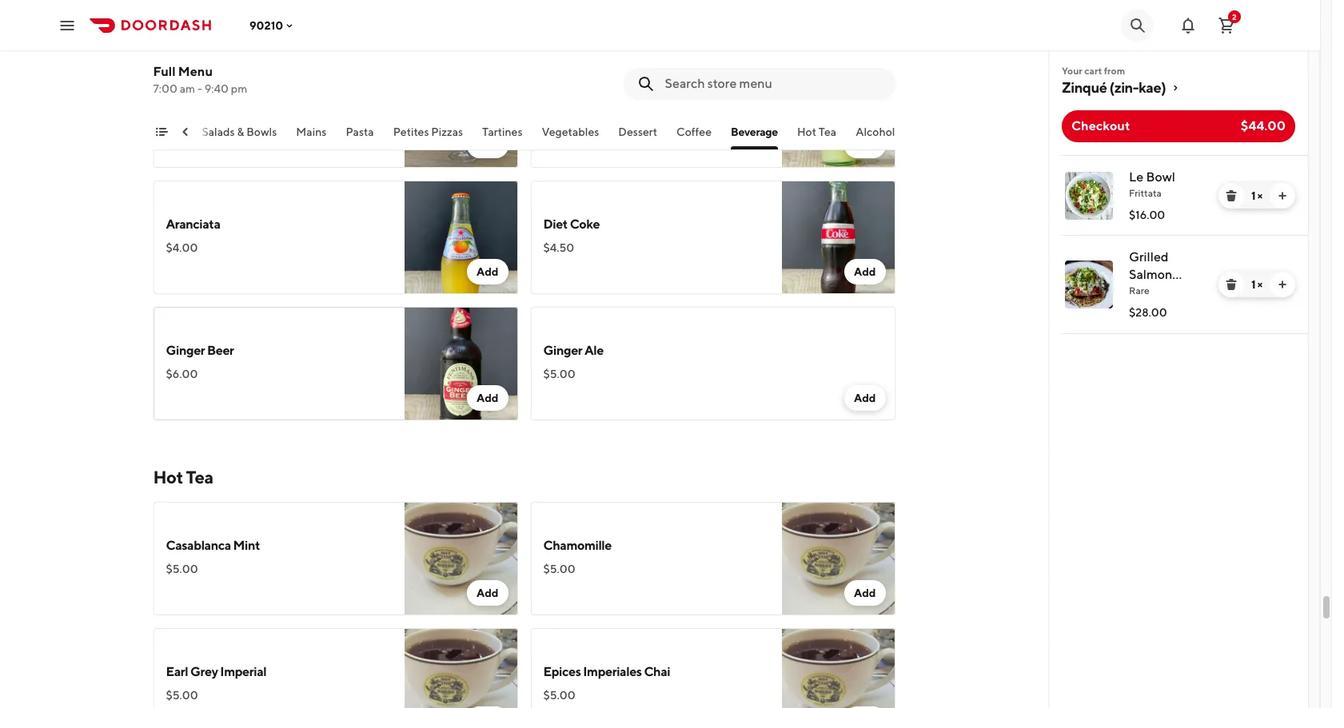 Task type: locate. For each thing, give the bounding box(es) containing it.
remove item from cart image left add one to cart image
[[1225, 190, 1238, 202]]

0 vertical spatial $4.50
[[166, 115, 197, 128]]

1 vertical spatial remove item from cart image
[[1225, 278, 1238, 291]]

add button
[[467, 133, 508, 158], [844, 133, 886, 158], [467, 259, 508, 285], [844, 259, 886, 285], [467, 385, 508, 411], [844, 385, 886, 411], [467, 581, 508, 606], [844, 581, 886, 606]]

$4.50 for orange
[[166, 115, 197, 128]]

le bowl image
[[1065, 172, 1113, 220]]

your
[[1062, 65, 1083, 77]]

$4.00 down "aranciata"
[[166, 242, 198, 254]]

$5.00 for chamomille
[[543, 563, 576, 576]]

2 1 × from the top
[[1251, 278, 1263, 291]]

0 vertical spatial 1 ×
[[1251, 190, 1263, 202]]

$5.00 down "ginger ale" on the left of page
[[543, 368, 576, 381]]

1 horizontal spatial ginger
[[543, 343, 582, 358]]

0 horizontal spatial $4.00
[[166, 242, 198, 254]]

le
[[1129, 170, 1144, 185]]

ginger for ginger beer
[[166, 343, 205, 358]]

(zin-
[[1110, 79, 1139, 96]]

Item Search search field
[[665, 75, 882, 93]]

tea up casablanca
[[186, 467, 213, 488]]

tartines button
[[482, 124, 523, 150]]

remove item from cart image left add one to cart icon
[[1225, 278, 1238, 291]]

hot tea
[[797, 126, 837, 138], [153, 467, 213, 488]]

1 vertical spatial 1
[[1251, 278, 1256, 291]]

coke
[[570, 217, 600, 232]]

epices imperiales chai image
[[782, 629, 895, 709]]

ginger left ale
[[543, 343, 582, 358]]

0 vertical spatial remove item from cart image
[[1225, 190, 1238, 202]]

grey
[[190, 665, 218, 680]]

1 horizontal spatial $4.50
[[543, 242, 574, 254]]

diet coke image
[[782, 181, 895, 294]]

1 vertical spatial hot tea
[[153, 467, 213, 488]]

remove item from cart image for le bowl
[[1225, 190, 1238, 202]]

× for le bowl
[[1258, 190, 1263, 202]]

mains button
[[296, 124, 327, 150]]

2 remove item from cart image from the top
[[1225, 278, 1238, 291]]

cart
[[1085, 65, 1102, 77]]

add item to cart image
[[854, 707, 876, 709]]

limonetta image
[[782, 54, 895, 168]]

×
[[1258, 190, 1263, 202], [1258, 278, 1263, 291]]

1 left add one to cart icon
[[1251, 278, 1256, 291]]

orange juice
[[166, 90, 241, 106]]

1 horizontal spatial hot
[[797, 126, 817, 138]]

2 × from the top
[[1258, 278, 1263, 291]]

1 × left add one to cart icon
[[1251, 278, 1263, 291]]

× left add one to cart image
[[1258, 190, 1263, 202]]

0 vertical spatial hot
[[797, 126, 817, 138]]

checkout
[[1072, 118, 1130, 134]]

hot
[[797, 126, 817, 138], [153, 467, 183, 488]]

0 vertical spatial 1
[[1251, 190, 1256, 202]]

$4.50
[[166, 115, 197, 128], [543, 242, 574, 254]]

1 for grilled salmon plate (gf)
[[1251, 278, 1256, 291]]

add
[[477, 139, 499, 152], [854, 139, 876, 152], [477, 265, 499, 278], [854, 265, 876, 278], [477, 392, 499, 405], [854, 392, 876, 405], [477, 587, 499, 600], [854, 587, 876, 600]]

$4.00 right tartines
[[543, 115, 575, 128]]

mint
[[233, 538, 260, 553]]

ginger ale
[[543, 343, 604, 358]]

$5.00 down earl
[[166, 689, 198, 702]]

$4.50 for diet
[[543, 242, 574, 254]]

grilled
[[1129, 250, 1169, 265]]

chamomille image
[[782, 502, 895, 616]]

9:40
[[205, 82, 229, 95]]

2 1 from the top
[[1251, 278, 1256, 291]]

add one to cart image
[[1276, 190, 1289, 202]]

1 × from the top
[[1258, 190, 1263, 202]]

hot up casablanca
[[153, 467, 183, 488]]

chai
[[644, 665, 670, 680]]

× left add one to cart icon
[[1258, 278, 1263, 291]]

× for grilled salmon plate (gf)
[[1258, 278, 1263, 291]]

aranciata image
[[404, 181, 518, 294]]

tea left alcohol
[[819, 126, 837, 138]]

1 horizontal spatial hot tea
[[797, 126, 837, 138]]

petites pizzas
[[393, 126, 463, 138]]

tea
[[819, 126, 837, 138], [186, 467, 213, 488]]

ginger up $6.00
[[166, 343, 205, 358]]

1 × left add one to cart image
[[1251, 190, 1263, 202]]

1 ginger from the left
[[166, 343, 205, 358]]

zinqué (zin-kae) link
[[1062, 78, 1295, 98]]

1 remove item from cart image from the top
[[1225, 190, 1238, 202]]

0 horizontal spatial hot
[[153, 467, 183, 488]]

$5.00 down epices at bottom
[[543, 689, 576, 702]]

$4.50 down diet
[[543, 242, 574, 254]]

zinqué
[[1062, 79, 1107, 96]]

menu
[[178, 64, 213, 79]]

$5.00 down chamomille
[[543, 563, 576, 576]]

$4.50 down orange at the top
[[166, 115, 197, 128]]

full menu 7:00 am - 9:40 pm
[[153, 64, 247, 95]]

ginger beer image
[[404, 307, 518, 421]]

list
[[1049, 155, 1308, 334]]

1 1 × from the top
[[1251, 190, 1263, 202]]

1
[[1251, 190, 1256, 202], [1251, 278, 1256, 291]]

remove item from cart image for grilled salmon plate (gf)
[[1225, 278, 1238, 291]]

ginger
[[166, 343, 205, 358], [543, 343, 582, 358]]

0 horizontal spatial tea
[[186, 467, 213, 488]]

$6.00
[[166, 368, 198, 381]]

casablanca
[[166, 538, 231, 553]]

alcohol
[[856, 126, 895, 138]]

0 horizontal spatial $4.50
[[166, 115, 197, 128]]

salads & bowls button
[[202, 124, 277, 150]]

$4.00
[[543, 115, 575, 128], [166, 242, 198, 254]]

1 × for le bowl
[[1251, 190, 1263, 202]]

$5.00
[[543, 368, 576, 381], [166, 563, 198, 576], [543, 563, 576, 576], [166, 689, 198, 702], [543, 689, 576, 702]]

1 vertical spatial ×
[[1258, 278, 1263, 291]]

2 items, open order cart image
[[1217, 16, 1236, 35]]

aranciata
[[166, 217, 220, 232]]

from
[[1104, 65, 1125, 77]]

vegetables
[[542, 126, 599, 138]]

0 vertical spatial $4.00
[[543, 115, 575, 128]]

hot tea up casablanca
[[153, 467, 213, 488]]

0 vertical spatial ×
[[1258, 190, 1263, 202]]

remove item from cart image
[[1225, 190, 1238, 202], [1225, 278, 1238, 291]]

1 left add one to cart image
[[1251, 190, 1256, 202]]

0 horizontal spatial ginger
[[166, 343, 205, 358]]

1 vertical spatial tea
[[186, 467, 213, 488]]

$5.00 down casablanca
[[166, 563, 198, 576]]

hot tea left alcohol
[[797, 126, 837, 138]]

am
[[180, 82, 195, 95]]

dessert button
[[618, 124, 657, 150]]

1 ×
[[1251, 190, 1263, 202], [1251, 278, 1263, 291]]

-
[[197, 82, 202, 95]]

tartines
[[482, 126, 523, 138]]

1 horizontal spatial tea
[[819, 126, 837, 138]]

tea inside button
[[819, 126, 837, 138]]

1 vertical spatial $4.50
[[543, 242, 574, 254]]

earl grey imperial
[[166, 665, 266, 680]]

0 vertical spatial tea
[[819, 126, 837, 138]]

1 for le bowl
[[1251, 190, 1256, 202]]

beverage
[[731, 126, 778, 138]]

bowl
[[1146, 170, 1176, 185]]

$44.00
[[1241, 118, 1286, 134]]

earl
[[166, 665, 188, 680]]

hot inside button
[[797, 126, 817, 138]]

2 ginger from the left
[[543, 343, 582, 358]]

1 vertical spatial 1 ×
[[1251, 278, 1263, 291]]

hot right beverage
[[797, 126, 817, 138]]

your cart from
[[1062, 65, 1125, 77]]

1 1 from the top
[[1251, 190, 1256, 202]]



Task type: vqa. For each thing, say whether or not it's contained in the screenshot.
this on the bottom of the page
no



Task type: describe. For each thing, give the bounding box(es) containing it.
epices
[[543, 665, 581, 680]]

ginger beer
[[166, 343, 234, 358]]

alcohol button
[[856, 124, 895, 150]]

2 button
[[1211, 9, 1243, 41]]

imperiales
[[583, 665, 642, 680]]

salads
[[202, 126, 235, 138]]

0 vertical spatial hot tea
[[797, 126, 837, 138]]

kae)
[[1139, 79, 1166, 96]]

diet coke
[[543, 217, 600, 232]]

1 vertical spatial $4.00
[[166, 242, 198, 254]]

earl grey imperial image
[[404, 629, 518, 709]]

&
[[237, 126, 244, 138]]

(gf)
[[1162, 285, 1189, 300]]

add item to cart image
[[477, 707, 499, 709]]

90210 button
[[250, 19, 296, 32]]

hot tea button
[[797, 124, 837, 150]]

bowls
[[246, 126, 277, 138]]

1 horizontal spatial $4.00
[[543, 115, 575, 128]]

pasta button
[[346, 124, 374, 150]]

notification bell image
[[1179, 16, 1198, 35]]

casablanca mint image
[[404, 502, 518, 616]]

7:00
[[153, 82, 177, 95]]

casablanca mint
[[166, 538, 260, 553]]

$16.00
[[1129, 209, 1165, 222]]

pm
[[231, 82, 247, 95]]

coffee button
[[677, 124, 712, 150]]

orange
[[166, 90, 209, 106]]

0 horizontal spatial hot tea
[[153, 467, 213, 488]]

plate
[[1129, 285, 1160, 300]]

$28.00
[[1129, 306, 1167, 319]]

chamomille
[[543, 538, 612, 553]]

$5.00 for casablanca mint
[[166, 563, 198, 576]]

full
[[153, 64, 176, 79]]

90210
[[250, 19, 283, 32]]

grilled salmon plate (gf) image
[[1065, 261, 1113, 309]]

petites
[[393, 126, 429, 138]]

add one to cart image
[[1276, 278, 1289, 291]]

pizzas
[[431, 126, 463, 138]]

ale
[[585, 343, 604, 358]]

2
[[1232, 12, 1237, 21]]

pasta
[[346, 126, 374, 138]]

$5.00 for epices imperiales chai
[[543, 689, 576, 702]]

vegetables button
[[542, 124, 599, 150]]

coffee
[[677, 126, 712, 138]]

show menu categories image
[[155, 126, 168, 138]]

petites pizzas button
[[393, 124, 463, 150]]

open menu image
[[58, 16, 77, 35]]

$5.00 for earl grey imperial
[[166, 689, 198, 702]]

epices imperiales chai
[[543, 665, 670, 680]]

list containing le bowl
[[1049, 155, 1308, 334]]

imperial
[[220, 665, 266, 680]]

zinqué (zin-kae)
[[1062, 79, 1166, 96]]

dessert
[[618, 126, 657, 138]]

scroll menu navigation left image
[[179, 126, 192, 138]]

ginger for ginger ale
[[543, 343, 582, 358]]

juice
[[211, 90, 241, 106]]

orange juice image
[[404, 54, 518, 168]]

mains
[[296, 126, 327, 138]]

$5.00 for ginger ale
[[543, 368, 576, 381]]

rare
[[1129, 285, 1150, 297]]

salmon
[[1129, 267, 1173, 282]]

salads & bowls
[[202, 126, 277, 138]]

le bowl frittata
[[1129, 170, 1176, 199]]

1 vertical spatial hot
[[153, 467, 183, 488]]

frittata
[[1129, 187, 1162, 199]]

grilled salmon plate (gf)
[[1129, 250, 1189, 300]]

beer
[[207, 343, 234, 358]]

diet
[[543, 217, 568, 232]]

1 × for grilled salmon plate (gf)
[[1251, 278, 1263, 291]]



